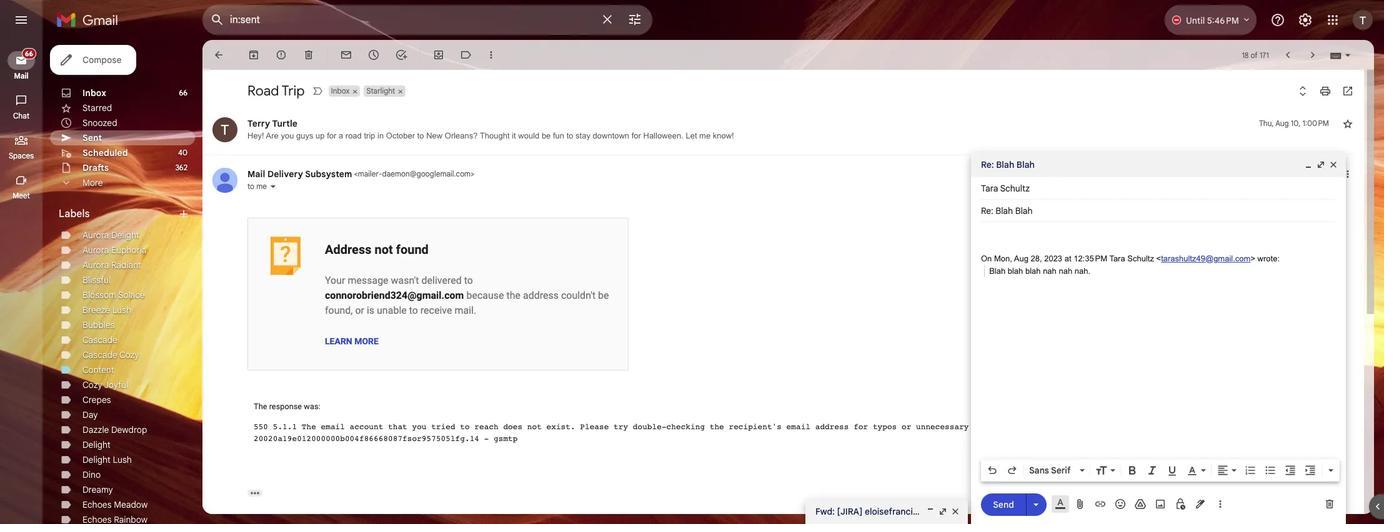Task type: vqa. For each thing, say whether or not it's contained in the screenshot.
top PROVIDE
no



Task type: locate. For each thing, give the bounding box(es) containing it.
inbox up "starred"
[[82, 87, 106, 99]]

40
[[178, 148, 187, 157]]

> down orleans?
[[471, 169, 474, 179]]

mail for mail
[[14, 71, 29, 81]]

starred
[[82, 102, 112, 114]]

2 aurora from the top
[[82, 245, 109, 256]]

0 vertical spatial or
[[355, 305, 364, 317]]

0 vertical spatial at
[[1065, 254, 1071, 264]]

indent more ‪(⌘])‬ image
[[1304, 465, 1317, 477]]

me left show details icon
[[256, 182, 267, 191]]

the up 550
[[254, 402, 267, 412]]

guys
[[296, 131, 313, 141]]

indent less ‪(⌘[)‬ image
[[1284, 465, 1297, 477]]

0 vertical spatial thu, aug 10, 1:00 pm cell
[[1259, 117, 1329, 130]]

2 blah from the left
[[1025, 267, 1041, 276]]

mail delivery subsystem cell
[[247, 169, 474, 180]]

0 vertical spatial the
[[254, 402, 267, 412]]

2 horizontal spatial for
[[854, 422, 868, 432]]

cozy up crepes
[[82, 380, 102, 391]]

1 vertical spatial me
[[256, 182, 267, 191]]

1 horizontal spatial email
[[787, 422, 811, 432]]

mail down 66 link
[[14, 71, 29, 81]]

0 horizontal spatial the
[[506, 290, 521, 302]]

chat heading
[[0, 111, 42, 121]]

>
[[471, 169, 474, 179], [1251, 254, 1255, 264]]

labels image
[[460, 49, 472, 61]]

you down turtle
[[281, 131, 294, 141]]

delight
[[111, 230, 139, 241], [82, 440, 111, 451], [82, 455, 111, 466]]

1 horizontal spatial nah
[[1059, 267, 1072, 276]]

0 vertical spatial cascade
[[82, 335, 117, 346]]

address left typos
[[815, 422, 849, 432]]

close image right pop out icon at the right top
[[1329, 160, 1339, 170]]

lush down blossom solace link
[[112, 305, 131, 316]]

address inside the 550 5.1.1 the email account that you tried to reach does not exist. please try double-checking the recipient's email address for typos or unnecessary spaces. learn more at 20020a19e012000000b004f8666808 7fsor957505lfg.14 - gsmtp
[[815, 422, 849, 432]]

0 horizontal spatial or
[[355, 305, 364, 317]]

insert photo image
[[1154, 499, 1167, 511]]

to right tried
[[460, 422, 470, 432]]

aurora up blissful
[[82, 260, 109, 271]]

0 horizontal spatial thu,
[[1209, 169, 1224, 179]]

the inside the 550 5.1.1 the email account that you tried to reach does not exist. please try double-checking the recipient's email address for typos or unnecessary spaces. learn more at 20020a19e012000000b004f8666808 7fsor957505lfg.14 - gsmtp
[[302, 422, 316, 432]]

7fsor957505lfg.14
[[398, 434, 479, 444]]

10, for not starred checkbox
[[1241, 169, 1251, 179]]

0 vertical spatial 10,
[[1291, 119, 1301, 128]]

1 vertical spatial thu, aug 10, 1:00 pm
[[1209, 169, 1279, 179]]

2 horizontal spatial aug
[[1276, 119, 1289, 128]]

or right typos
[[902, 422, 911, 432]]

or inside the 550 5.1.1 the email account that you tried to reach does not exist. please try double-checking the recipient's email address for typos or unnecessary spaces. learn more at 20020a19e012000000b004f8666808 7fsor957505lfg.14 - gsmtp
[[902, 422, 911, 432]]

close image for pop out icon at the right top
[[1329, 160, 1339, 170]]

0 vertical spatial thu,
[[1259, 119, 1274, 128]]

aug for thu, aug 10, 1:00 pm cell related to not starred checkbox
[[1226, 169, 1239, 179]]

delight link
[[82, 440, 111, 451]]

spaces.
[[974, 422, 1007, 432]]

fun
[[553, 131, 564, 141]]

0 horizontal spatial not
[[375, 242, 393, 257]]

blah blah blah nah nah nah.
[[989, 267, 1091, 276]]

chat
[[13, 111, 29, 121]]

at inside message body text box
[[1065, 254, 1071, 264]]

older image
[[1307, 49, 1319, 61]]

schultz
[[1128, 254, 1154, 264]]

0 vertical spatial aurora
[[82, 230, 109, 241]]

address not found list
[[202, 105, 1354, 525]]

1 vertical spatial cascade
[[82, 350, 117, 361]]

1 vertical spatial mail
[[247, 169, 265, 180]]

blossom solace link
[[82, 290, 145, 301]]

362
[[175, 163, 187, 172]]

sans serif
[[1029, 466, 1071, 477]]

navigation
[[0, 40, 44, 525]]

mail inside heading
[[14, 71, 29, 81]]

support image
[[1270, 12, 1285, 27]]

toggle confidential mode image
[[1174, 499, 1187, 511]]

1 horizontal spatial 1:00 pm
[[1303, 119, 1329, 128]]

1:00 pm for not starred checkbox
[[1253, 169, 1279, 179]]

66 up 40
[[179, 88, 187, 97]]

-
[[484, 434, 489, 444]]

delight down dazzle
[[82, 440, 111, 451]]

be right couldn't
[[598, 290, 609, 302]]

echoes
[[82, 500, 112, 511]]

to up because
[[464, 275, 473, 287]]

search in mail image
[[206, 9, 229, 31]]

email right the recipient's
[[787, 422, 811, 432]]

address left couldn't
[[523, 290, 559, 302]]

< right subsystem
[[354, 169, 358, 179]]

0 vertical spatial <
[[354, 169, 358, 179]]

2 vertical spatial delight
[[82, 455, 111, 466]]

underline ‪(⌘u)‬ image
[[1166, 466, 1179, 478]]

1:00 pm left not starred checkbox
[[1253, 169, 1279, 179]]

aurora radiant
[[82, 260, 141, 271]]

1 vertical spatial aurora
[[82, 245, 109, 256]]

euphoria
[[111, 245, 147, 256]]

1 vertical spatial >
[[1251, 254, 1255, 264]]

1 vertical spatial address
[[815, 422, 849, 432]]

spaces heading
[[0, 151, 42, 161]]

attach files image
[[1074, 499, 1087, 511]]

to right 'fun'
[[567, 131, 573, 141]]

for right downtown
[[632, 131, 641, 141]]

mail inside the address not found list
[[247, 169, 265, 180]]

thu, aug 10, 1:00 pm cell up minimize icon
[[1259, 117, 1329, 130]]

0 horizontal spatial email
[[321, 422, 345, 432]]

assigned
[[929, 507, 966, 518]]

spaces
[[9, 151, 34, 161]]

does
[[503, 422, 523, 432]]

1 horizontal spatial mail
[[247, 169, 265, 180]]

thu, aug 10, 1:00 pm cell left not starred checkbox
[[1209, 168, 1279, 181]]

on
[[981, 254, 992, 264]]

10, up not starred checkbox
[[1291, 119, 1301, 128]]

aurora
[[82, 230, 109, 241], [82, 245, 109, 256], [82, 260, 109, 271]]

insert signature image
[[1194, 499, 1207, 511]]

1 vertical spatial lush
[[113, 455, 132, 466]]

close image right pop out image
[[951, 507, 961, 517]]

mail up to me
[[247, 169, 265, 180]]

1 horizontal spatial >
[[1251, 254, 1255, 264]]

at right more
[[1065, 422, 1075, 432]]

to inside because the address couldn't be found, or is unable to receive mail.
[[409, 305, 418, 317]]

1 horizontal spatial close image
[[1329, 160, 1339, 170]]

1:00 pm
[[1303, 119, 1329, 128], [1253, 169, 1279, 179]]

scheduled
[[82, 147, 128, 159]]

more
[[1041, 422, 1060, 432]]

1 horizontal spatial <
[[1156, 254, 1161, 264]]

sans serif option
[[1027, 465, 1077, 477]]

crepes link
[[82, 395, 111, 406]]

aurora down aurora delight link
[[82, 245, 109, 256]]

compose button
[[50, 45, 137, 75]]

0 vertical spatial aug
[[1276, 119, 1289, 128]]

cascade down bubbles
[[82, 335, 117, 346]]

cozy
[[119, 350, 139, 361], [82, 380, 102, 391]]

checking
[[667, 422, 705, 432]]

receive
[[420, 305, 452, 317]]

for left typos
[[854, 422, 868, 432]]

1 vertical spatial or
[[902, 422, 911, 432]]

insert emoji ‪(⌘⇧2)‬ image
[[1114, 499, 1127, 511]]

was:
[[304, 402, 320, 412]]

1 horizontal spatial you
[[412, 422, 427, 432]]

1 horizontal spatial blah
[[1025, 267, 1041, 276]]

dazzle dewdrop link
[[82, 425, 147, 436]]

labels heading
[[59, 208, 177, 221]]

0 vertical spatial address
[[523, 290, 559, 302]]

aurora radiant link
[[82, 260, 141, 271]]

or left is
[[355, 305, 364, 317]]

1 vertical spatial <
[[1156, 254, 1161, 264]]

thu, aug 10, 1:00 pm left not starred checkbox
[[1209, 169, 1279, 179]]

drafts
[[82, 162, 109, 174]]

be left 'fun'
[[542, 131, 551, 141]]

Search in mail search field
[[202, 5, 652, 35]]

1 vertical spatial 1:00 pm
[[1253, 169, 1279, 179]]

1 vertical spatial thu,
[[1209, 169, 1224, 179]]

more options image
[[1217, 499, 1224, 511]]

0 vertical spatial lush
[[112, 305, 131, 316]]

1 horizontal spatial or
[[902, 422, 911, 432]]

0 horizontal spatial 66
[[25, 49, 33, 58]]

1 horizontal spatial address
[[815, 422, 849, 432]]

road trip
[[247, 82, 305, 99]]

550
[[254, 422, 268, 432]]

2023
[[1044, 254, 1062, 264]]

at right '2023'
[[1065, 254, 1071, 264]]

66 up mail heading
[[25, 49, 33, 58]]

email up 20020a19e012000000b004f8666808
[[321, 422, 345, 432]]

0 horizontal spatial <
[[354, 169, 358, 179]]

171
[[1260, 50, 1269, 60]]

account
[[350, 422, 383, 432]]

aurora for aurora delight
[[82, 230, 109, 241]]

1 aurora from the top
[[82, 230, 109, 241]]

1:00 pm left not starred option on the top of page
[[1303, 119, 1329, 128]]

1 vertical spatial the
[[710, 422, 724, 432]]

inbox inside button
[[331, 86, 350, 96]]

thu, for not starred checkbox
[[1209, 169, 1224, 179]]

the right checking
[[710, 422, 724, 432]]

0 vertical spatial be
[[542, 131, 551, 141]]

cascade cozy
[[82, 350, 139, 361]]

send
[[993, 500, 1014, 511]]

mail delivery subsystem < mailer-daemon@googlemail.com >
[[247, 169, 474, 180]]

learn
[[325, 337, 352, 347]]

because the address couldn't be found, or is unable to receive mail.
[[325, 290, 609, 317]]

1 horizontal spatial 66
[[179, 88, 187, 97]]

mail.
[[455, 305, 476, 317]]

2 vertical spatial you
[[1018, 507, 1033, 518]]

1 horizontal spatial cozy
[[119, 350, 139, 361]]

0 horizontal spatial >
[[471, 169, 474, 179]]

cascade for cascade cozy
[[82, 350, 117, 361]]

to
[[417, 131, 424, 141], [567, 131, 573, 141], [247, 182, 254, 191], [464, 275, 473, 287], [409, 305, 418, 317], [460, 422, 470, 432], [1008, 507, 1016, 518]]

66 link
[[7, 48, 36, 70]]

thu, aug 10, 1:00 pm cell
[[1259, 117, 1329, 130], [1209, 168, 1279, 181]]

1 vertical spatial 10,
[[1241, 169, 1251, 179]]

thu, aug 10, 1:00 pm
[[1259, 119, 1329, 128], [1209, 169, 1279, 179]]

0 horizontal spatial cozy
[[82, 380, 102, 391]]

28,
[[1031, 254, 1042, 264]]

the down was:
[[302, 422, 316, 432]]

not inside the 550 5.1.1 the email account that you tried to reach does not exist. please try double-checking the recipient's email address for typos or unnecessary spaces. learn more at 20020a19e012000000b004f8666808 7fsor957505lfg.14 - gsmtp
[[527, 422, 542, 432]]

main menu image
[[14, 12, 29, 27]]

echoes meadow link
[[82, 500, 148, 511]]

> left the wrote:
[[1251, 254, 1255, 264]]

< inside mail delivery subsystem < mailer-daemon@googlemail.com >
[[354, 169, 358, 179]]

2 vertical spatial aug
[[1014, 254, 1029, 264]]

email
[[321, 422, 345, 432], [787, 422, 811, 432]]

me right let on the top
[[699, 131, 711, 141]]

to right unable
[[409, 305, 418, 317]]

in
[[378, 131, 384, 141]]

exist.
[[547, 422, 575, 432]]

0 vertical spatial the
[[506, 290, 521, 302]]

1 horizontal spatial 10,
[[1291, 119, 1301, 128]]

1 horizontal spatial inbox
[[331, 86, 350, 96]]

close image for pop out image
[[951, 507, 961, 517]]

connorobriend324@gmail.com link
[[325, 290, 464, 302]]

more button
[[50, 176, 195, 191]]

1 horizontal spatial not
[[527, 422, 542, 432]]

thu, aug 10, 1:00 pm up minimize icon
[[1259, 119, 1329, 128]]

your
[[325, 275, 345, 287]]

to left new
[[417, 131, 424, 141]]

10, left not starred checkbox
[[1241, 169, 1251, 179]]

1 vertical spatial delight
[[82, 440, 111, 451]]

1 vertical spatial at
[[1065, 422, 1075, 432]]

settings image
[[1298, 12, 1313, 27]]

1 vertical spatial the
[[302, 422, 316, 432]]

0 horizontal spatial be
[[542, 131, 551, 141]]

< right schultz
[[1156, 254, 1161, 264]]

blah down mon,
[[1008, 267, 1023, 276]]

2 horizontal spatial you
[[1018, 507, 1033, 518]]

1 horizontal spatial the
[[710, 422, 724, 432]]

nah down '2023'
[[1043, 267, 1057, 276]]

thu, aug 10, 1:00 pm cell for not starred checkbox
[[1209, 168, 1279, 181]]

blah down 28, on the right
[[1025, 267, 1041, 276]]

lush down dewdrop
[[113, 455, 132, 466]]

0 horizontal spatial 10,
[[1241, 169, 1251, 179]]

not left found
[[375, 242, 393, 257]]

0 vertical spatial me
[[699, 131, 711, 141]]

0 horizontal spatial address
[[523, 290, 559, 302]]

2 cascade from the top
[[82, 350, 117, 361]]

halloween.
[[643, 131, 684, 141]]

0 vertical spatial thu, aug 10, 1:00 pm
[[1259, 119, 1329, 128]]

compose
[[82, 54, 122, 66]]

18
[[1242, 50, 1249, 60]]

1 vertical spatial close image
[[951, 507, 961, 517]]

bulleted list ‪(⌘⇧8)‬ image
[[1264, 465, 1277, 477]]

0 vertical spatial mail
[[14, 71, 29, 81]]

lush
[[112, 305, 131, 316], [113, 455, 132, 466]]

navigation containing mail
[[0, 40, 44, 525]]

<
[[354, 169, 358, 179], [1156, 254, 1161, 264]]

< inside message body text box
[[1156, 254, 1161, 264]]

3 aurora from the top
[[82, 260, 109, 271]]

> wrote:
[[1251, 254, 1280, 264]]

add to tasks image
[[395, 49, 407, 61]]

thu,
[[1259, 119, 1274, 128], [1209, 169, 1224, 179]]

1 horizontal spatial the
[[302, 422, 316, 432]]

> inside mail delivery subsystem < mailer-daemon@googlemail.com >
[[471, 169, 474, 179]]

0 vertical spatial 1:00 pm
[[1303, 119, 1329, 128]]

Not starred checkbox
[[1292, 168, 1304, 181]]

1 horizontal spatial aug
[[1226, 169, 1239, 179]]

1 horizontal spatial for
[[632, 131, 641, 141]]

cascade down cascade link
[[82, 350, 117, 361]]

delight up euphoria
[[111, 230, 139, 241]]

0 vertical spatial >
[[471, 169, 474, 179]]

1 vertical spatial you
[[412, 422, 427, 432]]

0 vertical spatial close image
[[1329, 160, 1339, 170]]

delight down delight "link"
[[82, 455, 111, 466]]

1 horizontal spatial thu,
[[1259, 119, 1274, 128]]

would
[[518, 131, 539, 141]]

not right does at the left
[[527, 422, 542, 432]]

1 vertical spatial thu, aug 10, 1:00 pm cell
[[1209, 168, 1279, 181]]

inbox down mark as unread icon
[[331, 86, 350, 96]]

2 vertical spatial aurora
[[82, 260, 109, 271]]

dazzle dewdrop
[[82, 425, 147, 436]]

0 horizontal spatial aug
[[1014, 254, 1029, 264]]

sans
[[1029, 466, 1049, 477]]

to left show details icon
[[247, 182, 254, 191]]

0 horizontal spatial mail
[[14, 71, 29, 81]]

close image
[[1329, 160, 1339, 170], [951, 507, 961, 517]]

Search in mail text field
[[230, 14, 592, 26]]

0 horizontal spatial inbox
[[82, 87, 106, 99]]

aurora up 'aurora euphoria'
[[82, 230, 109, 241]]

learn more link
[[325, 337, 379, 347]]

is
[[367, 305, 374, 317]]

you right that
[[412, 422, 427, 432]]

dialog
[[971, 152, 1346, 525]]

you right the send
[[1018, 507, 1033, 518]]

mark as unread image
[[340, 49, 352, 61]]

delight for delight lush
[[82, 455, 111, 466]]

cozy up joyful
[[119, 350, 139, 361]]

nah down on mon, aug 28, 2023 at 12:35 pm tara schultz <
[[1059, 267, 1072, 276]]

1 cascade from the top
[[82, 335, 117, 346]]

0 horizontal spatial 1:00 pm
[[1253, 169, 1279, 179]]

0 horizontal spatial nah
[[1043, 267, 1057, 276]]

1 vertical spatial aug
[[1226, 169, 1239, 179]]

1 vertical spatial be
[[598, 290, 609, 302]]

for left a
[[327, 131, 336, 141]]

crepes
[[82, 395, 111, 406]]

the right because
[[506, 290, 521, 302]]

1 vertical spatial cozy
[[82, 380, 102, 391]]

1 horizontal spatial be
[[598, 290, 609, 302]]

0 vertical spatial you
[[281, 131, 294, 141]]

1 vertical spatial 66
[[179, 88, 187, 97]]

october
[[386, 131, 415, 141]]

0 horizontal spatial close image
[[951, 507, 961, 517]]

advanced search options image
[[622, 7, 647, 32]]

0 vertical spatial 66
[[25, 49, 33, 58]]

delight for delight "link"
[[82, 440, 111, 451]]

1:00 pm for not starred option on the top of page
[[1303, 119, 1329, 128]]



Task type: describe. For each thing, give the bounding box(es) containing it.
Message Body text field
[[981, 229, 1336, 456]]

insert link ‪(⌘k)‬ image
[[1094, 499, 1107, 511]]

aurora for aurora euphoria
[[82, 245, 109, 256]]

to me
[[247, 182, 267, 191]]

mail for mail delivery subsystem < mailer-daemon@googlemail.com >
[[247, 169, 265, 180]]

formatting options toolbar
[[981, 460, 1340, 482]]

aug inside message body text box
[[1014, 254, 1029, 264]]

reach
[[475, 422, 499, 432]]

0 horizontal spatial the
[[254, 402, 267, 412]]

Subject field
[[981, 205, 1336, 217]]

undo ‪(⌘z)‬ image
[[986, 465, 999, 477]]

dreamy link
[[82, 485, 113, 496]]

sent link
[[82, 132, 102, 144]]

12:35 pm
[[1074, 254, 1107, 264]]

16
[[997, 507, 1005, 518]]

unnecessary
[[916, 422, 969, 432]]

0 vertical spatial not
[[375, 242, 393, 257]]

that
[[388, 422, 407, 432]]

back to sent mail image
[[212, 49, 225, 61]]

thu, aug 10, 1:00 pm for thu, aug 10, 1:00 pm cell related to not starred checkbox
[[1209, 169, 1279, 179]]

thu, aug 10, 1:00 pm cell for not starred option on the top of page
[[1259, 117, 1329, 130]]

trip
[[282, 82, 305, 99]]

blossom
[[82, 290, 116, 301]]

minimize image
[[1304, 160, 1314, 170]]

not starred image
[[1342, 117, 1354, 130]]

turtle
[[272, 118, 297, 129]]

unable
[[377, 305, 407, 317]]

delete image
[[302, 49, 315, 61]]

1 email from the left
[[321, 422, 345, 432]]

dreamy
[[82, 485, 113, 496]]

pop out image
[[1316, 160, 1326, 170]]

it
[[512, 131, 516, 141]]

meet
[[13, 191, 30, 201]]

Not starred checkbox
[[1342, 117, 1354, 130]]

at inside the 550 5.1.1 the email account that you tried to reach does not exist. please try double-checking the recipient's email address for typos or unnecessary spaces. learn more at 20020a19e012000000b004f8666808 7fsor957505lfg.14 - gsmtp
[[1065, 422, 1075, 432]]

stay
[[576, 131, 591, 141]]

you inside the 550 5.1.1 the email account that you tried to reach does not exist. please try double-checking the recipient's email address for typos or unnecessary spaces. learn more at 20020a19e012000000b004f8666808 7fsor957505lfg.14 - gsmtp
[[412, 422, 427, 432]]

response
[[269, 402, 302, 412]]

newer image
[[1282, 49, 1294, 61]]

for inside the 550 5.1.1 the email account that you tried to reach does not exist. please try double-checking the recipient's email address for typos or unnecessary spaces. learn more at 20020a19e012000000b004f8666808 7fsor957505lfg.14 - gsmtp
[[854, 422, 868, 432]]

0 vertical spatial cozy
[[119, 350, 139, 361]]

to inside the 550 5.1.1 the email account that you tried to reach does not exist. please try double-checking the recipient's email address for typos or unnecessary spaces. learn more at 20020a19e012000000b004f8666808 7fsor957505lfg.14 - gsmtp
[[460, 422, 470, 432]]

insert files using drive image
[[1134, 499, 1147, 511]]

dino link
[[82, 470, 101, 481]]

report spam image
[[275, 49, 287, 61]]

delight lush
[[82, 455, 132, 466]]

dazzle
[[82, 425, 109, 436]]

bubbles
[[82, 320, 115, 331]]

scheduled link
[[82, 147, 128, 159]]

select input tool image
[[1344, 50, 1352, 60]]

or inside because the address couldn't be found, or is unable to receive mail.
[[355, 305, 364, 317]]

cascade for cascade link
[[82, 335, 117, 346]]

sent
[[82, 132, 102, 144]]

dialog containing sans serif
[[971, 152, 1346, 525]]

inbox for inbox link
[[82, 87, 106, 99]]

try
[[614, 422, 628, 432]]

550 5.1.1 the email account that you tried to reach does not exist. please try double-checking the recipient's email address for typos or unnecessary spaces. learn more at 20020a19e012000000b004f8666808 7fsor957505lfg.14 - gsmtp
[[254, 422, 1079, 444]]

numbered list ‪(⌘⇧7)‬ image
[[1244, 465, 1257, 477]]

terry
[[247, 118, 270, 129]]

orleans?
[[445, 131, 478, 141]]

thu, aug 10, 1:00 pm for thu, aug 10, 1:00 pm cell related to not starred option on the top of page
[[1259, 119, 1329, 128]]

bubbles link
[[82, 320, 115, 331]]

0 horizontal spatial you
[[281, 131, 294, 141]]

mon,
[[994, 254, 1012, 264]]

know!
[[713, 131, 734, 141]]

20020a19e012000000b004f8666808
[[254, 434, 398, 444]]

recipient's
[[729, 422, 782, 432]]

to inside your message wasn't delivered to connorobriend324@gmail.com
[[464, 275, 473, 287]]

aurora euphoria
[[82, 245, 147, 256]]

joyful
[[104, 380, 128, 391]]

show details image
[[269, 183, 277, 191]]

address inside because the address couldn't be found, or is unable to receive mail.
[[523, 290, 559, 302]]

clear search image
[[595, 7, 620, 32]]

> inside message body text box
[[1251, 254, 1255, 264]]

discard draft ‪(⌘⇧d)‬ image
[[1324, 499, 1336, 511]]

breeze
[[82, 305, 110, 316]]

minimize image
[[926, 507, 936, 517]]

are
[[266, 131, 279, 141]]

2 nah from the left
[[1059, 267, 1072, 276]]

0 horizontal spatial me
[[256, 182, 267, 191]]

more formatting options image
[[1325, 465, 1337, 477]]

road
[[345, 131, 362, 141]]

0 vertical spatial delight
[[111, 230, 139, 241]]

more
[[354, 337, 379, 347]]

to right 16
[[1008, 507, 1016, 518]]

thought
[[480, 131, 510, 141]]

up
[[316, 131, 325, 141]]

blissful link
[[82, 275, 111, 286]]

0 horizontal spatial for
[[327, 131, 336, 141]]

inbox button
[[329, 86, 351, 97]]

1 blah from the left
[[1008, 267, 1023, 276]]

typos
[[873, 422, 897, 432]]

aurora delight
[[82, 230, 139, 241]]

meet heading
[[0, 191, 42, 201]]

1 nah from the left
[[1043, 267, 1057, 276]]

more image
[[485, 49, 497, 61]]

thu, for not starred option on the top of page
[[1259, 119, 1274, 128]]

mailer-
[[358, 169, 382, 179]]

wasn't
[[391, 275, 419, 287]]

content
[[82, 365, 114, 376]]

2 email from the left
[[787, 422, 811, 432]]

mail heading
[[0, 71, 42, 81]]

lush for delight lush
[[113, 455, 132, 466]]

hey!
[[247, 131, 264, 141]]

cascade cozy link
[[82, 350, 139, 361]]

couldn't
[[561, 290, 596, 302]]

inbox link
[[82, 87, 106, 99]]

gtms-
[[968, 507, 997, 518]]

because
[[466, 290, 504, 302]]

66 inside navigation
[[25, 49, 33, 58]]

blossom solace
[[82, 290, 145, 301]]

the inside the 550 5.1.1 the email account that you tried to reach does not exist. please try double-checking the recipient's email address for typos or unnecessary spaces. learn more at 20020a19e012000000b004f8666808 7fsor957505lfg.14 - gsmtp
[[710, 422, 724, 432]]

more
[[82, 177, 103, 189]]

echoes meadow
[[82, 500, 148, 511]]

breeze lush
[[82, 305, 131, 316]]

lush for breeze lush
[[112, 305, 131, 316]]

drafts link
[[82, 162, 109, 174]]

the inside because the address couldn't be found, or is unable to receive mail.
[[506, 290, 521, 302]]

cascade link
[[82, 335, 117, 346]]

learn more
[[325, 337, 379, 347]]

be inside because the address couldn't be found, or is unable to receive mail.
[[598, 290, 609, 302]]

wrote:
[[1258, 254, 1280, 264]]

error icon image
[[263, 234, 323, 289]]

dewdrop
[[111, 425, 147, 436]]

starred link
[[82, 102, 112, 114]]

a
[[339, 131, 343, 141]]

found,
[[325, 305, 353, 317]]

new
[[426, 131, 443, 141]]

move to inbox image
[[432, 49, 445, 61]]

italic ‪(⌘i)‬ image
[[1146, 465, 1159, 477]]

show trimmed content image
[[247, 491, 262, 498]]

subsystem
[[305, 169, 352, 180]]

your message wasn't delivered to connorobriend324@gmail.com
[[325, 275, 473, 302]]

redo ‪(⌘y)‬ image
[[1006, 465, 1019, 477]]

on mon, aug 28, 2023 at 12:35 pm tara schultz <
[[981, 254, 1161, 264]]

delivered
[[422, 275, 462, 287]]

1 horizontal spatial me
[[699, 131, 711, 141]]

radiant
[[111, 260, 141, 271]]

snooze image
[[367, 49, 380, 61]]

aurora for aurora radiant
[[82, 260, 109, 271]]

archive image
[[247, 49, 260, 61]]

address not found
[[325, 242, 429, 257]]

solace
[[118, 290, 145, 301]]

gsmtp
[[494, 434, 518, 444]]

double-
[[633, 422, 667, 432]]

inbox for inbox button
[[331, 86, 350, 96]]

10, for not starred option on the top of page
[[1291, 119, 1301, 128]]

aug for thu, aug 10, 1:00 pm cell related to not starred option on the top of page
[[1276, 119, 1289, 128]]

gmail image
[[56, 7, 124, 32]]

snoozed link
[[82, 117, 117, 129]]

bold ‪(⌘b)‬ image
[[1126, 465, 1139, 477]]

cozy joyful
[[82, 380, 128, 391]]

more send options image
[[1030, 499, 1042, 511]]

pop out image
[[938, 507, 948, 517]]



